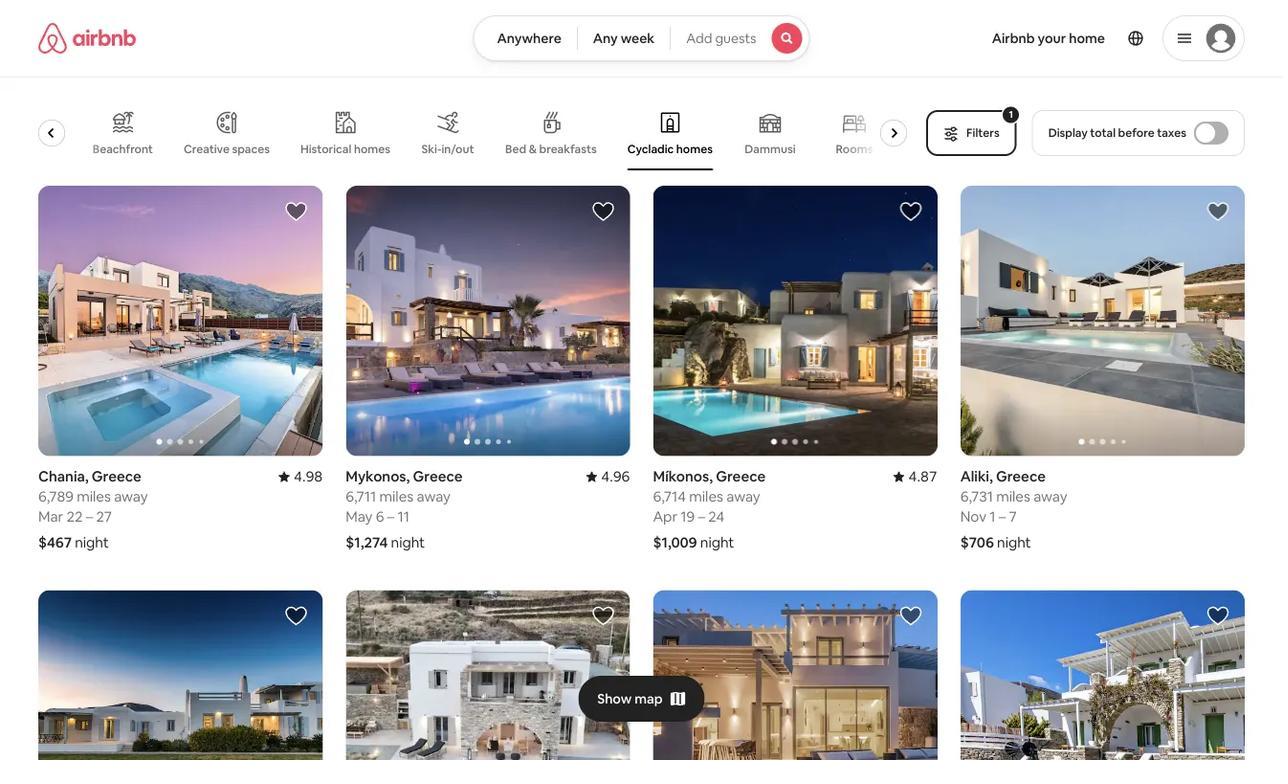 Task type: vqa. For each thing, say whether or not it's contained in the screenshot.
third night from the left
yes



Task type: locate. For each thing, give the bounding box(es) containing it.
aliki,
[[961, 467, 994, 486]]

4 greece from the left
[[997, 467, 1046, 486]]

in/out
[[442, 142, 474, 157]]

away for 6,711 miles away
[[417, 487, 451, 506]]

1 – from the left
[[86, 507, 93, 526]]

3 greece from the left
[[716, 467, 766, 486]]

profile element
[[833, 0, 1246, 77]]

away
[[114, 487, 148, 506], [417, 487, 451, 506], [727, 487, 761, 506], [1034, 487, 1068, 506]]

night for 27
[[75, 533, 109, 552]]

– right the 19
[[698, 507, 706, 526]]

cycladic homes
[[628, 142, 713, 157]]

4 night from the left
[[998, 533, 1032, 552]]

add to wishlist: ormos agiou ioanni, greece image
[[1207, 604, 1230, 627]]

away inside aliki, greece 6,731 miles away nov 1 – 7 $706 night
[[1034, 487, 1068, 506]]

2 greece from the left
[[413, 467, 463, 486]]

4.87
[[909, 467, 938, 486]]

farms
[[19, 142, 52, 157]]

2 miles from the left
[[380, 487, 414, 506]]

4 away from the left
[[1034, 487, 1068, 506]]

night down 11
[[391, 533, 425, 552]]

away inside míkonos, greece 6,714 miles away apr 19 – 24 $1,009 night
[[727, 487, 761, 506]]

greece up 27
[[92, 467, 142, 486]]

2 night from the left
[[391, 533, 425, 552]]

dammusi
[[745, 142, 796, 157]]

bed & breakfasts
[[506, 142, 597, 157]]

greece
[[92, 467, 142, 486], [413, 467, 463, 486], [716, 467, 766, 486], [997, 467, 1046, 486]]

historical
[[301, 141, 352, 156]]

3 away from the left
[[727, 487, 761, 506]]

homes for cycladic homes
[[677, 142, 713, 157]]

3 miles from the left
[[690, 487, 724, 506]]

display
[[1049, 125, 1088, 140]]

miles for 27
[[77, 487, 111, 506]]

– inside aliki, greece 6,731 miles away nov 1 – 7 $706 night
[[999, 507, 1007, 526]]

24
[[709, 507, 725, 526]]

mykonos,
[[346, 467, 410, 486]]

miles
[[77, 487, 111, 506], [380, 487, 414, 506], [690, 487, 724, 506], [997, 487, 1031, 506]]

night down 7
[[998, 533, 1032, 552]]

7
[[1010, 507, 1017, 526]]

– inside chania, greece 6,789 miles away mar 22 – 27 $467 night
[[86, 507, 93, 526]]

2 – from the left
[[387, 507, 395, 526]]

4 – from the left
[[999, 507, 1007, 526]]

guests
[[716, 30, 757, 47]]

greece for 6,711 miles away
[[413, 467, 463, 486]]

away right 6,731
[[1034, 487, 1068, 506]]

away right 6,711
[[417, 487, 451, 506]]

display total before taxes button
[[1033, 110, 1246, 156]]

miles for 24
[[690, 487, 724, 506]]

miles up 24 on the bottom right of the page
[[690, 487, 724, 506]]

– left 27
[[86, 507, 93, 526]]

greece inside the mykonos, greece 6,711 miles away may 6 – 11 $1,274 night
[[413, 467, 463, 486]]

homes right cycladic
[[677, 142, 713, 157]]

away for 6,789 miles away
[[114, 487, 148, 506]]

1 horizontal spatial homes
[[677, 142, 713, 157]]

miles for 7
[[997, 487, 1031, 506]]

1 greece from the left
[[92, 467, 142, 486]]

3 night from the left
[[701, 533, 735, 552]]

away inside chania, greece 6,789 miles away mar 22 – 27 $467 night
[[114, 487, 148, 506]]

show map
[[598, 690, 663, 708]]

mykonos, greece 6,711 miles away may 6 – 11 $1,274 night
[[346, 467, 463, 552]]

miles up 7
[[997, 487, 1031, 506]]

night inside míkonos, greece 6,714 miles away apr 19 – 24 $1,009 night
[[701, 533, 735, 552]]

miles inside the mykonos, greece 6,711 miles away may 6 – 11 $1,274 night
[[380, 487, 414, 506]]

night down 24 on the bottom right of the page
[[701, 533, 735, 552]]

1 miles from the left
[[77, 487, 111, 506]]

– inside the mykonos, greece 6,711 miles away may 6 – 11 $1,274 night
[[387, 507, 395, 526]]

homes
[[354, 141, 391, 156], [677, 142, 713, 157]]

group
[[8, 96, 915, 170], [38, 186, 323, 456], [346, 186, 630, 456], [653, 186, 938, 456], [961, 186, 1246, 456], [38, 590, 323, 760], [346, 590, 630, 760], [653, 590, 938, 760], [961, 590, 1246, 760]]

aliki, greece 6,731 miles away nov 1 – 7 $706 night
[[961, 467, 1068, 552]]

4 miles from the left
[[997, 487, 1031, 506]]

miles inside míkonos, greece 6,714 miles away apr 19 – 24 $1,009 night
[[690, 487, 724, 506]]

night
[[75, 533, 109, 552], [391, 533, 425, 552], [701, 533, 735, 552], [998, 533, 1032, 552]]

– for 11
[[387, 507, 395, 526]]

show
[[598, 690, 632, 708]]

– for 7
[[999, 507, 1007, 526]]

bed
[[506, 142, 527, 157]]

miles up 27
[[77, 487, 111, 506]]

míkonos, greece 6,714 miles away apr 19 – 24 $1,009 night
[[653, 467, 766, 552]]

miles inside aliki, greece 6,731 miles away nov 1 – 7 $706 night
[[997, 487, 1031, 506]]

greece right the mykonos,
[[413, 467, 463, 486]]

add to wishlist: mikonos, greece image
[[900, 604, 923, 627]]

historical homes
[[301, 141, 391, 156]]

– right 6
[[387, 507, 395, 526]]

cycladic
[[628, 142, 674, 157]]

4.96 out of 5 average rating image
[[586, 467, 630, 486]]

–
[[86, 507, 93, 526], [387, 507, 395, 526], [698, 507, 706, 526], [999, 507, 1007, 526]]

add to wishlist: mykonos, greece image
[[592, 200, 615, 223]]

greece up 24 on the bottom right of the page
[[716, 467, 766, 486]]

4.98
[[294, 467, 323, 486]]

None search field
[[473, 15, 811, 61]]

add to wishlist: tinos, greece image
[[592, 604, 615, 627]]

$1,009
[[653, 533, 698, 552]]

spaces
[[232, 142, 270, 157]]

6,789
[[38, 487, 74, 506]]

0 horizontal spatial homes
[[354, 141, 391, 156]]

night down 27
[[75, 533, 109, 552]]

homes right historical
[[354, 141, 391, 156]]

greece up 7
[[997, 467, 1046, 486]]

add to wishlist: drios paros, greece image
[[285, 604, 308, 627]]

mar
[[38, 507, 63, 526]]

away inside the mykonos, greece 6,711 miles away may 6 – 11 $1,274 night
[[417, 487, 451, 506]]

miles up 11
[[380, 487, 414, 506]]

night inside chania, greece 6,789 miles away mar 22 – 27 $467 night
[[75, 533, 109, 552]]

away right 6,789
[[114, 487, 148, 506]]

3 – from the left
[[698, 507, 706, 526]]

taxes
[[1158, 125, 1187, 140]]

2 away from the left
[[417, 487, 451, 506]]

– right 1 at the bottom of page
[[999, 507, 1007, 526]]

night inside the mykonos, greece 6,711 miles away may 6 – 11 $1,274 night
[[391, 533, 425, 552]]

group containing historical homes
[[8, 96, 915, 170]]

1 night from the left
[[75, 533, 109, 552]]

&
[[529, 142, 537, 157]]

greece inside míkonos, greece 6,714 miles away apr 19 – 24 $1,009 night
[[716, 467, 766, 486]]

$1,274
[[346, 533, 388, 552]]

– inside míkonos, greece 6,714 miles away apr 19 – 24 $1,009 night
[[698, 507, 706, 526]]

airbnb your home link
[[981, 18, 1117, 58]]

greece inside chania, greece 6,789 miles away mar 22 – 27 $467 night
[[92, 467, 142, 486]]

night inside aliki, greece 6,731 miles away nov 1 – 7 $706 night
[[998, 533, 1032, 552]]

miles inside chania, greece 6,789 miles away mar 22 – 27 $467 night
[[77, 487, 111, 506]]

1 away from the left
[[114, 487, 148, 506]]

away right the 6,714
[[727, 487, 761, 506]]



Task type: describe. For each thing, give the bounding box(es) containing it.
$706
[[961, 533, 995, 552]]

miles for 11
[[380, 487, 414, 506]]

night for 24
[[701, 533, 735, 552]]

$467
[[38, 533, 72, 552]]

home
[[1070, 30, 1106, 47]]

greece inside aliki, greece 6,731 miles away nov 1 – 7 $706 night
[[997, 467, 1046, 486]]

creative
[[184, 142, 230, 157]]

anywhere
[[497, 30, 562, 47]]

any week
[[593, 30, 655, 47]]

rooms
[[836, 142, 873, 157]]

night for 7
[[998, 533, 1032, 552]]

6,731
[[961, 487, 994, 506]]

greece for 6,714 miles away
[[716, 467, 766, 486]]

night for 11
[[391, 533, 425, 552]]

filters button
[[927, 110, 1017, 156]]

míkonos,
[[653, 467, 713, 486]]

may
[[346, 507, 373, 526]]

4.87 out of 5 average rating image
[[894, 467, 938, 486]]

none search field containing anywhere
[[473, 15, 811, 61]]

creative spaces
[[184, 142, 270, 157]]

week
[[621, 30, 655, 47]]

any week button
[[577, 15, 671, 61]]

27
[[96, 507, 112, 526]]

your
[[1038, 30, 1067, 47]]

any
[[593, 30, 618, 47]]

chania,
[[38, 467, 89, 486]]

apr
[[653, 507, 678, 526]]

19
[[681, 507, 695, 526]]

greece for 6,789 miles away
[[92, 467, 142, 486]]

1
[[990, 507, 996, 526]]

airbnb your home
[[992, 30, 1106, 47]]

filters
[[967, 125, 1000, 140]]

total
[[1091, 125, 1116, 140]]

ski-in/out
[[422, 142, 474, 157]]

show map button
[[579, 676, 705, 722]]

add
[[687, 30, 713, 47]]

homes for historical homes
[[354, 141, 391, 156]]

before
[[1119, 125, 1155, 140]]

add to wishlist: míkonos, greece image
[[900, 200, 923, 223]]

add guests button
[[670, 15, 811, 61]]

chania, greece 6,789 miles away mar 22 – 27 $467 night
[[38, 467, 148, 552]]

– for 24
[[698, 507, 706, 526]]

add to wishlist: chania, greece image
[[285, 200, 308, 223]]

22
[[67, 507, 83, 526]]

anywhere button
[[473, 15, 578, 61]]

airbnb
[[992, 30, 1036, 47]]

breakfasts
[[540, 142, 597, 157]]

add to wishlist: aliki, greece image
[[1207, 200, 1230, 223]]

beachfront
[[93, 142, 153, 157]]

ski-
[[422, 142, 442, 157]]

4.98 out of 5 average rating image
[[279, 467, 323, 486]]

6,714
[[653, 487, 686, 506]]

map
[[635, 690, 663, 708]]

6
[[376, 507, 384, 526]]

nov
[[961, 507, 987, 526]]

display total before taxes
[[1049, 125, 1187, 140]]

4.96
[[601, 467, 630, 486]]

11
[[398, 507, 410, 526]]

away for 6,714 miles away
[[727, 487, 761, 506]]

add guests
[[687, 30, 757, 47]]

6,711
[[346, 487, 376, 506]]

– for 27
[[86, 507, 93, 526]]



